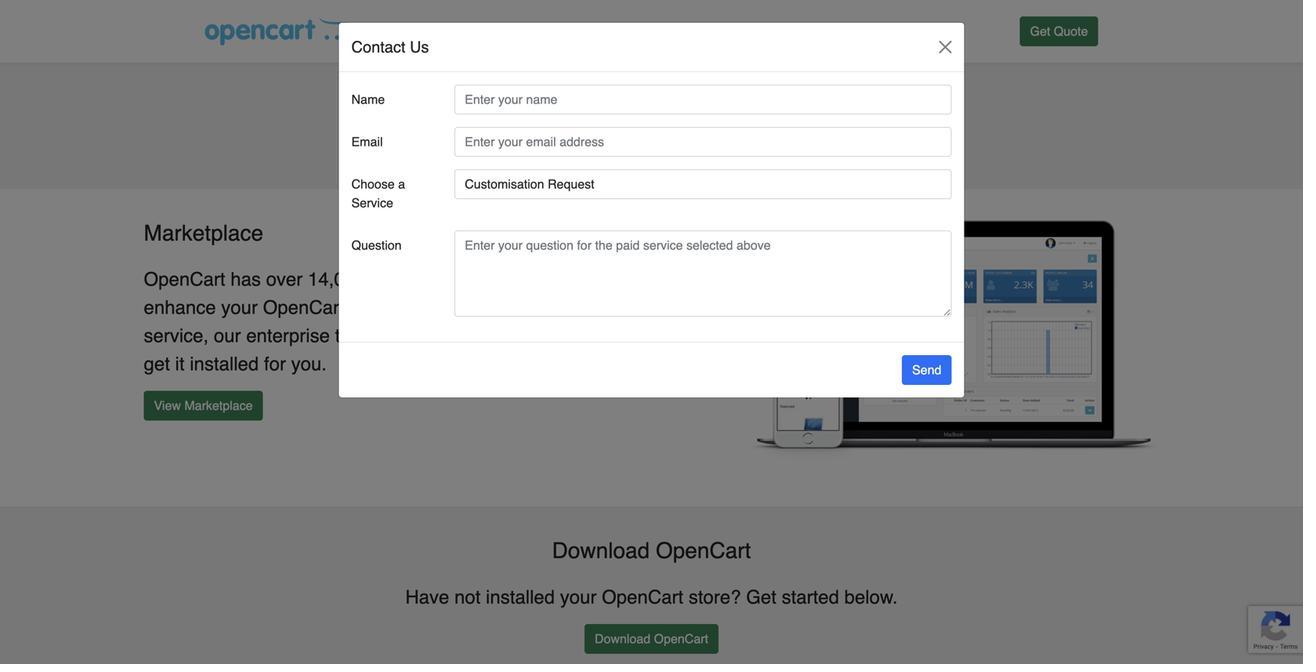 Task type: locate. For each thing, give the bounding box(es) containing it.
download up have not installed your opencart store? get started below.
[[553, 538, 650, 564]]

installed
[[190, 353, 259, 375], [486, 586, 555, 608]]

on down the commercial
[[514, 297, 535, 318]]

have inside have more questions on the enterprise services offered? drop us an email and we will get back to you as soon as possible.
[[416, 21, 460, 43]]

the
[[625, 21, 651, 43], [507, 325, 533, 346]]

questions
[[513, 21, 594, 43]]

it
[[175, 353, 185, 375]]

opencart up download opencart link
[[602, 586, 684, 608]]

download opencart up have not installed your opencart store? get started below.
[[553, 538, 751, 564]]

get left it
[[144, 353, 170, 375]]

on
[[599, 21, 620, 43], [514, 297, 535, 318]]

your inside opencart has over 14,000+ free and commercial extensions to enhance your opencart store. for websites on our dedicated support service, our enterprise team helps you pick the best extensions and get it installed for you.
[[221, 297, 258, 318]]

get
[[662, 49, 689, 71], [144, 353, 170, 375]]

0 horizontal spatial you
[[433, 325, 463, 346]]

download opencart down have not installed your opencart store? get started below.
[[595, 631, 709, 646]]

support
[[660, 297, 722, 318]]

email
[[515, 49, 560, 71]]

1 horizontal spatial your
[[560, 586, 597, 608]]

download opencart link
[[585, 624, 719, 654]]

0 vertical spatial installed
[[190, 353, 259, 375]]

1 horizontal spatial and
[[565, 49, 597, 71]]

opencart marketplace image
[[748, 220, 1160, 463]]

have for have not installed your opencart store? get started below.
[[406, 586, 450, 608]]

the inside opencart has over 14,000+ free and commercial extensions to enhance your opencart store. for websites on our dedicated support service, our enterprise team helps you pick the best extensions and get it installed for you.
[[507, 325, 533, 346]]

on inside have more questions on the enterprise services offered? drop us an email and we will get back to you as soon as possible.
[[599, 21, 620, 43]]

have left the not
[[406, 586, 450, 608]]

0 horizontal spatial get
[[144, 353, 170, 375]]

2 as from the left
[[866, 49, 886, 71]]

1 horizontal spatial get
[[1031, 24, 1051, 38]]

pick
[[468, 325, 502, 346]]

0 vertical spatial on
[[599, 21, 620, 43]]

extensions
[[558, 268, 648, 290], [579, 325, 669, 346]]

0 vertical spatial and
[[565, 49, 597, 71]]

the inside have more questions on the enterprise services offered? drop us an email and we will get back to you as soon as possible.
[[625, 21, 651, 43]]

on up we
[[599, 21, 620, 43]]

and down the support
[[674, 325, 706, 346]]

Email email field
[[455, 127, 952, 157]]

started
[[782, 586, 840, 608]]

get right store?
[[747, 586, 777, 608]]

send
[[913, 363, 942, 377]]

0 vertical spatial download opencart
[[553, 538, 751, 564]]

0 vertical spatial the
[[625, 21, 651, 43]]

enterprise up back
[[656, 21, 740, 43]]

1 vertical spatial and
[[420, 268, 451, 290]]

download opencart
[[553, 538, 751, 564], [595, 631, 709, 646]]

0 vertical spatial our
[[540, 297, 568, 318]]

0 horizontal spatial installed
[[190, 353, 259, 375]]

1 vertical spatial on
[[514, 297, 535, 318]]

marketplace right view
[[185, 398, 253, 413]]

0 horizontal spatial as
[[795, 49, 815, 71]]

1 vertical spatial to
[[653, 268, 668, 290]]

extensions down the dedicated
[[579, 325, 669, 346]]

1 vertical spatial you
[[433, 325, 463, 346]]

the right pick
[[507, 325, 533, 346]]

opencart has over 14,000+ free and commercial extensions to enhance your opencart store. for websites on our dedicated support service, our enterprise team helps you pick the best extensions and get it installed for you.
[[144, 268, 722, 375]]

the up will
[[625, 21, 651, 43]]

have for have more questions on the enterprise services offered? drop us an email and we will get back to you as soon as possible.
[[416, 21, 460, 43]]

you.
[[291, 353, 327, 375]]

enhance
[[144, 297, 216, 318]]

14,000+
[[308, 268, 377, 290]]

marketplace
[[144, 221, 263, 246], [185, 398, 253, 413]]

1 horizontal spatial you
[[760, 49, 790, 71]]

1 vertical spatial have
[[406, 586, 450, 608]]

installed right it
[[190, 353, 259, 375]]

opencart
[[144, 268, 225, 290], [263, 297, 345, 318], [656, 538, 751, 564], [602, 586, 684, 608], [654, 631, 709, 646]]

store.
[[350, 297, 397, 318]]

to
[[739, 49, 754, 71], [653, 268, 668, 290]]

0 horizontal spatial on
[[514, 297, 535, 318]]

1 horizontal spatial to
[[739, 49, 754, 71]]

extensions up the dedicated
[[558, 268, 648, 290]]

opencart up store?
[[656, 538, 751, 564]]

0 vertical spatial to
[[739, 49, 754, 71]]

1 horizontal spatial as
[[866, 49, 886, 71]]

websites
[[436, 297, 509, 318]]

1 vertical spatial download opencart
[[595, 631, 709, 646]]

0 vertical spatial get
[[1031, 24, 1051, 38]]

view marketplace link
[[144, 391, 263, 421]]

1 as from the left
[[795, 49, 815, 71]]

our
[[540, 297, 568, 318], [214, 325, 241, 346]]

service
[[352, 196, 393, 210]]

1 horizontal spatial the
[[625, 21, 651, 43]]

below.
[[845, 586, 898, 608]]

and left we
[[565, 49, 597, 71]]

0 vertical spatial you
[[760, 49, 790, 71]]

our up best
[[540, 297, 568, 318]]

0 vertical spatial get
[[662, 49, 689, 71]]

1 vertical spatial installed
[[486, 586, 555, 608]]

and
[[565, 49, 597, 71], [420, 268, 451, 290], [674, 325, 706, 346]]

commercial
[[456, 268, 552, 290]]

Question text field
[[455, 231, 952, 317]]

as
[[795, 49, 815, 71], [866, 49, 886, 71]]

a
[[398, 177, 405, 191]]

0 vertical spatial have
[[416, 21, 460, 43]]

to right back
[[739, 49, 754, 71]]

1 horizontal spatial get
[[662, 49, 689, 71]]

download down have not installed your opencart store? get started below.
[[595, 631, 651, 646]]

you down services in the right top of the page
[[760, 49, 790, 71]]

1 horizontal spatial on
[[599, 21, 620, 43]]

us
[[464, 49, 484, 71]]

opencart down have not installed your opencart store? get started below.
[[654, 631, 709, 646]]

have
[[416, 21, 460, 43], [406, 586, 450, 608]]

installed right the not
[[486, 586, 555, 608]]

and up for
[[420, 268, 451, 290]]

0 vertical spatial your
[[221, 297, 258, 318]]

1 horizontal spatial enterprise
[[656, 21, 740, 43]]

get right will
[[662, 49, 689, 71]]

you inside opencart has over 14,000+ free and commercial extensions to enhance your opencart store. for websites on our dedicated support service, our enterprise team helps you pick the best extensions and get it installed for you.
[[433, 325, 463, 346]]

0 horizontal spatial to
[[653, 268, 668, 290]]

download
[[553, 538, 650, 564], [595, 631, 651, 646]]

drop
[[418, 49, 458, 71]]

best
[[538, 325, 574, 346]]

1 vertical spatial the
[[507, 325, 533, 346]]

0 horizontal spatial the
[[507, 325, 533, 346]]

1 vertical spatial enterprise
[[246, 325, 330, 346]]

have up the drop
[[416, 21, 460, 43]]

marketplace up has
[[144, 221, 263, 246]]

your
[[221, 297, 258, 318], [560, 586, 597, 608]]

0 vertical spatial enterprise
[[656, 21, 740, 43]]

get
[[1031, 24, 1051, 38], [747, 586, 777, 608]]

enterprise
[[656, 21, 740, 43], [246, 325, 330, 346]]

0 horizontal spatial our
[[214, 325, 241, 346]]

1 vertical spatial get
[[747, 586, 777, 608]]

free
[[382, 268, 414, 290]]

1 horizontal spatial our
[[540, 297, 568, 318]]

will
[[631, 49, 657, 71]]

2 horizontal spatial and
[[674, 325, 706, 346]]

you
[[760, 49, 790, 71], [433, 325, 463, 346]]

enterprise up the for at the left bottom of page
[[246, 325, 330, 346]]

soon
[[820, 49, 861, 71]]

you left pick
[[433, 325, 463, 346]]

1 vertical spatial our
[[214, 325, 241, 346]]

0 horizontal spatial enterprise
[[246, 325, 330, 346]]

has
[[231, 268, 261, 290]]

1 vertical spatial download
[[595, 631, 651, 646]]

to up the support
[[653, 268, 668, 290]]

as left soon
[[795, 49, 815, 71]]

0 horizontal spatial and
[[420, 268, 451, 290]]

our right service,
[[214, 325, 241, 346]]

store?
[[689, 586, 741, 608]]

0 horizontal spatial your
[[221, 297, 258, 318]]

as right soon
[[866, 49, 886, 71]]

1 vertical spatial get
[[144, 353, 170, 375]]

get left "quote"
[[1031, 24, 1051, 38]]



Task type: describe. For each thing, give the bounding box(es) containing it.
us
[[410, 38, 429, 56]]

an
[[489, 49, 510, 71]]

have not installed your opencart store? get started below.
[[406, 586, 898, 608]]

for
[[264, 353, 286, 375]]

back
[[694, 49, 734, 71]]

get quote button
[[1021, 16, 1099, 46]]

get inside button
[[1031, 24, 1051, 38]]

0 vertical spatial extensions
[[558, 268, 648, 290]]

contact us
[[352, 38, 429, 56]]

possible.
[[615, 77, 689, 99]]

offered?
[[819, 21, 888, 43]]

name
[[352, 92, 385, 107]]

enterprise inside opencart has over 14,000+ free and commercial extensions to enhance your opencart store. for websites on our dedicated support service, our enterprise team helps you pick the best extensions and get it installed for you.
[[246, 325, 330, 346]]

team
[[335, 325, 377, 346]]

1 horizontal spatial installed
[[486, 586, 555, 608]]

service,
[[144, 325, 209, 346]]

get quote
[[1031, 24, 1089, 38]]

view
[[154, 398, 181, 413]]

choose
[[352, 177, 395, 191]]

0 horizontal spatial get
[[747, 586, 777, 608]]

choose a service
[[352, 177, 405, 210]]

0 vertical spatial download
[[553, 538, 650, 564]]

send button
[[903, 355, 952, 385]]

over
[[266, 268, 303, 290]]

email
[[352, 134, 383, 149]]

question
[[352, 238, 402, 252]]

Name text field
[[455, 85, 952, 114]]

1 vertical spatial your
[[560, 586, 597, 608]]

to inside opencart has over 14,000+ free and commercial extensions to enhance your opencart store. for websites on our dedicated support service, our enterprise team helps you pick the best extensions and get it installed for you.
[[653, 268, 668, 290]]

contact
[[352, 38, 406, 56]]

opencart down over
[[263, 297, 345, 318]]

2 vertical spatial and
[[674, 325, 706, 346]]

on inside opencart has over 14,000+ free and commercial extensions to enhance your opencart store. for websites on our dedicated support service, our enterprise team helps you pick the best extensions and get it installed for you.
[[514, 297, 535, 318]]

get inside have more questions on the enterprise services offered? drop us an email and we will get back to you as soon as possible.
[[662, 49, 689, 71]]

for
[[402, 297, 430, 318]]

more
[[465, 21, 508, 43]]

have more questions on the enterprise services offered? drop us an email and we will get back to you as soon as possible.
[[416, 21, 888, 99]]

get inside opencart has over 14,000+ free and commercial extensions to enhance your opencart store. for websites on our dedicated support service, our enterprise team helps you pick the best extensions and get it installed for you.
[[144, 353, 170, 375]]

you inside have more questions on the enterprise services offered? drop us an email and we will get back to you as soon as possible.
[[760, 49, 790, 71]]

1 vertical spatial marketplace
[[185, 398, 253, 413]]

dedicated
[[573, 297, 654, 318]]

opencart up enhance at the top left
[[144, 268, 225, 290]]

quote
[[1055, 24, 1089, 38]]

enterprise inside have more questions on the enterprise services offered? drop us an email and we will get back to you as soon as possible.
[[656, 21, 740, 43]]

we
[[602, 49, 626, 71]]

not
[[455, 586, 481, 608]]

1 vertical spatial extensions
[[579, 325, 669, 346]]

view marketplace
[[154, 398, 253, 413]]

installed inside opencart has over 14,000+ free and commercial extensions to enhance your opencart store. for websites on our dedicated support service, our enterprise team helps you pick the best extensions and get it installed for you.
[[190, 353, 259, 375]]

services
[[745, 21, 814, 43]]

helps
[[382, 325, 427, 346]]

and inside have more questions on the enterprise services offered? drop us an email and we will get back to you as soon as possible.
[[565, 49, 597, 71]]

0 vertical spatial marketplace
[[144, 221, 263, 246]]

download opencart inside download opencart link
[[595, 631, 709, 646]]

to inside have more questions on the enterprise services offered? drop us an email and we will get back to you as soon as possible.
[[739, 49, 754, 71]]



Task type: vqa. For each thing, say whether or not it's contained in the screenshot.
$ 50 per reset
no



